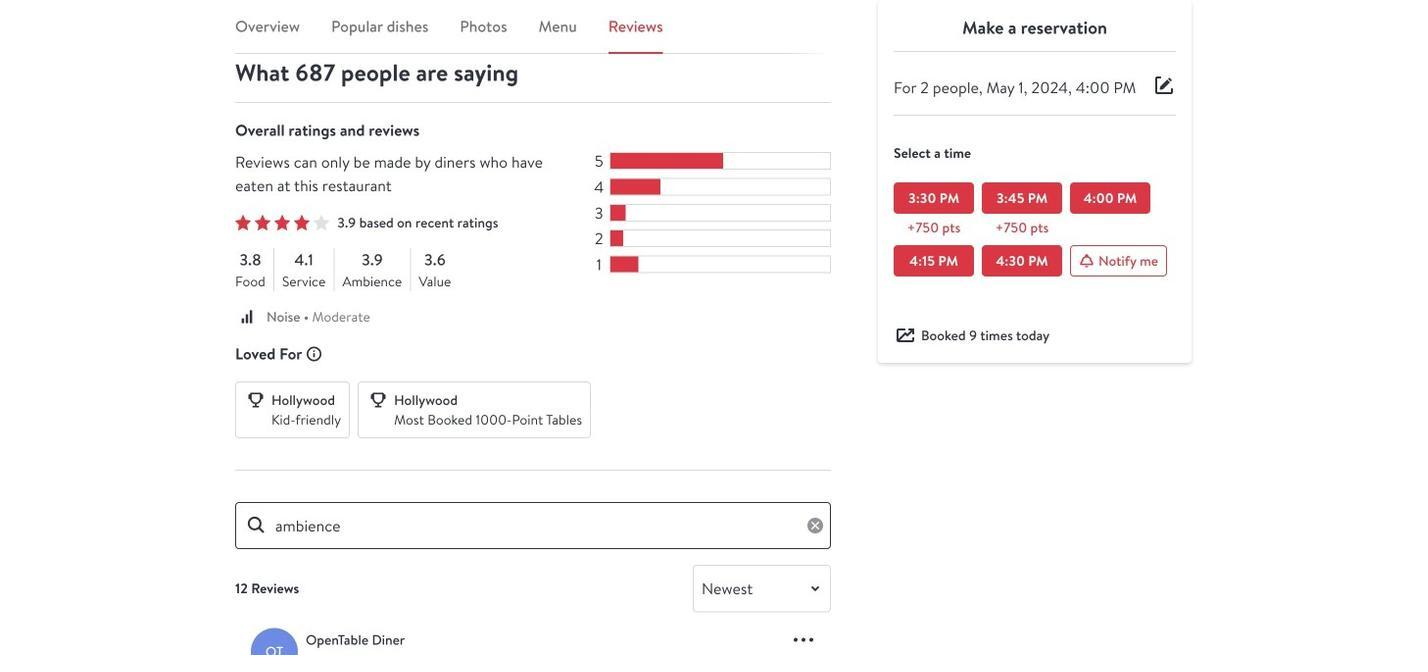 Task type: describe. For each thing, give the bounding box(es) containing it.
rated 4 by 22% people element
[[593, 178, 606, 196]]

rated 1 by 12% people element
[[593, 256, 606, 274]]

avatar photo for opentable diner image
[[251, 628, 298, 655]]



Task type: vqa. For each thing, say whether or not it's contained in the screenshot.
"3.9 stars" image
yes



Task type: locate. For each thing, give the bounding box(es) containing it.
rated 2 by 5% people element
[[593, 230, 606, 248]]

Search all reviews search field
[[235, 502, 832, 549]]

rated 3 by 6% people element
[[593, 204, 606, 222]]

rated 5 by 51% people element
[[593, 152, 606, 170]]

3.9 stars image
[[235, 215, 329, 230]]

tab list
[[235, 15, 832, 54]]



